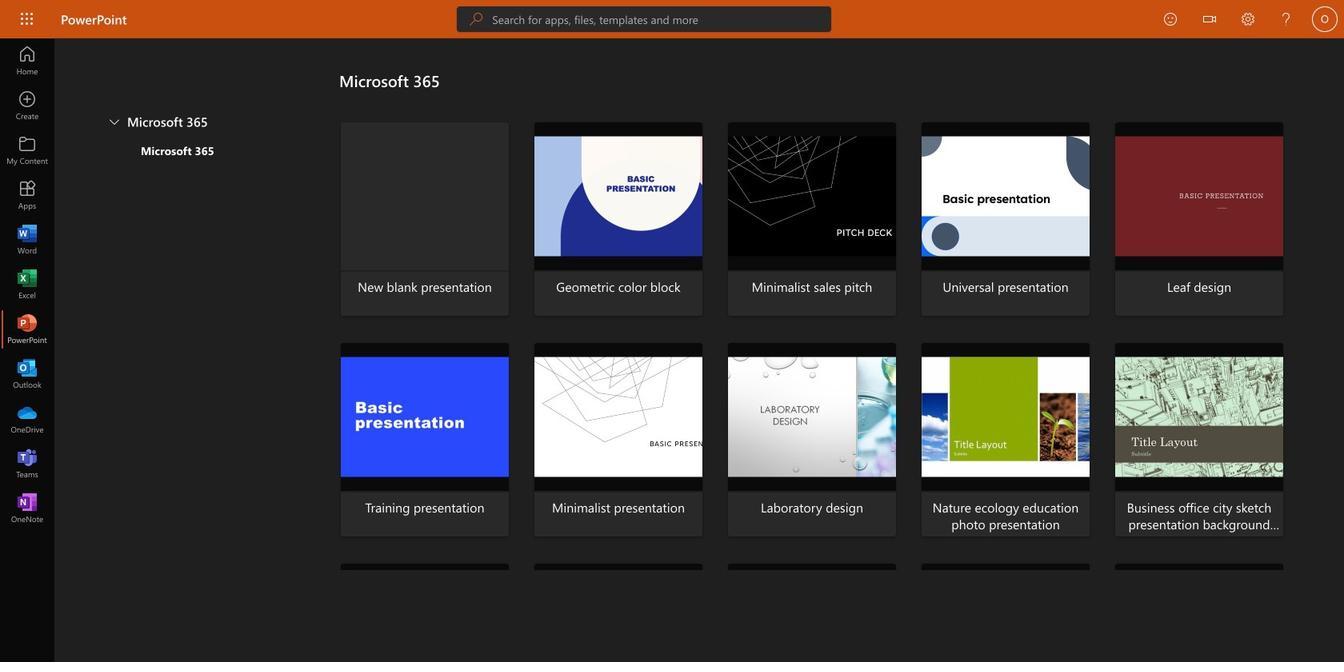 Task type: describe. For each thing, give the bounding box(es) containing it.
my content image
[[19, 142, 35, 158]]

powerpoint image
[[19, 322, 35, 338]]

create image
[[19, 98, 35, 114]]

onenote image
[[19, 501, 35, 517]]

onedrive image
[[19, 411, 35, 427]]



Task type: vqa. For each thing, say whether or not it's contained in the screenshot.
tab list
no



Task type: locate. For each thing, give the bounding box(es) containing it.
teams image
[[19, 456, 35, 472]]

Search box. Suggestions appear as you type. search field
[[492, 6, 832, 32]]

navigation
[[0, 38, 54, 531]]

heading
[[339, 65, 1293, 121]]

excel image
[[19, 277, 35, 293]]

word image
[[19, 232, 35, 248]]

main content
[[54, 38, 1345, 663]]

None search field
[[457, 6, 832, 32]]

option
[[115, 142, 298, 165]]

home image
[[19, 53, 35, 69]]

application
[[0, 38, 1345, 663]]

apps image
[[19, 187, 35, 203]]

outlook image
[[19, 367, 35, 383]]

banner
[[0, 0, 1345, 41]]



